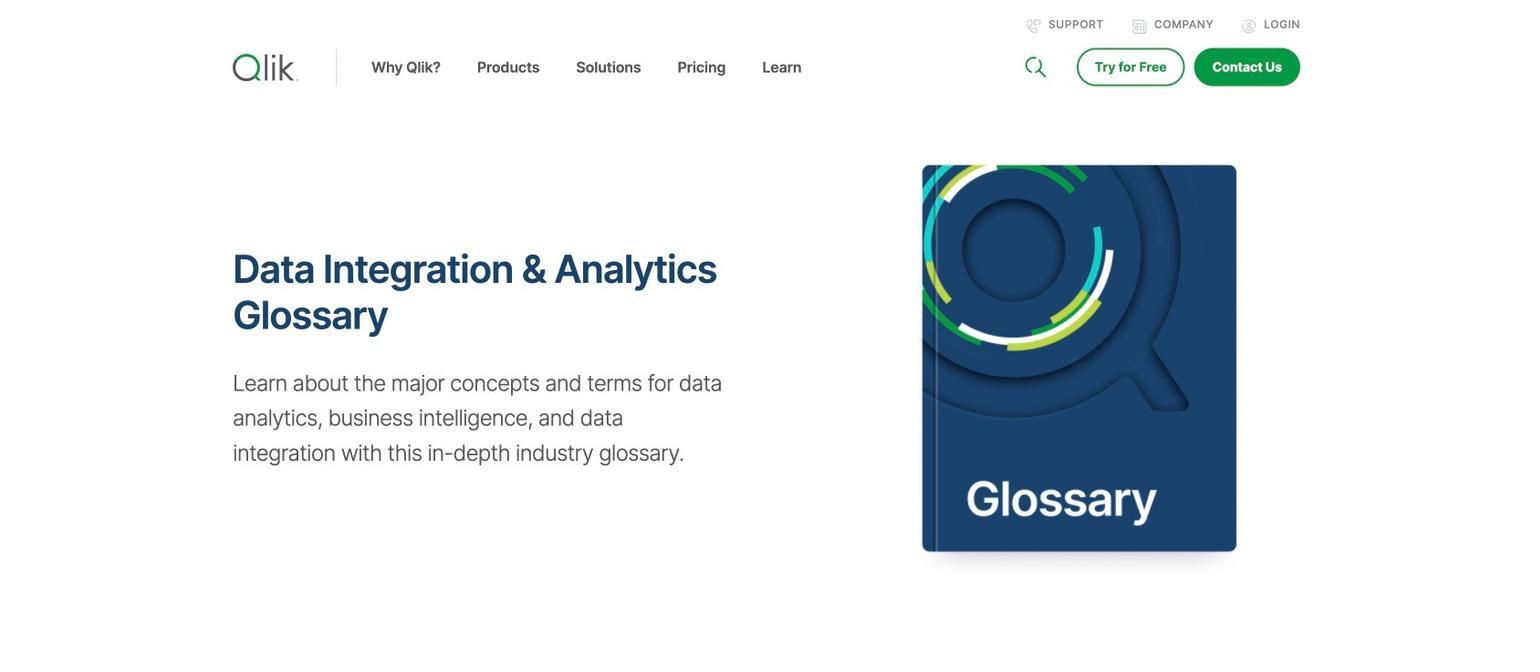 Task type: vqa. For each thing, say whether or not it's contained in the screenshot.
Company Icon
yes



Task type: describe. For each thing, give the bounding box(es) containing it.
data integration & analytics glossary - hero image image
[[780, 108, 1423, 610]]

qlik image
[[233, 54, 298, 81]]

company image
[[1133, 19, 1147, 34]]



Task type: locate. For each thing, give the bounding box(es) containing it.
support image
[[1027, 19, 1041, 34]]

login image
[[1243, 19, 1257, 34]]



